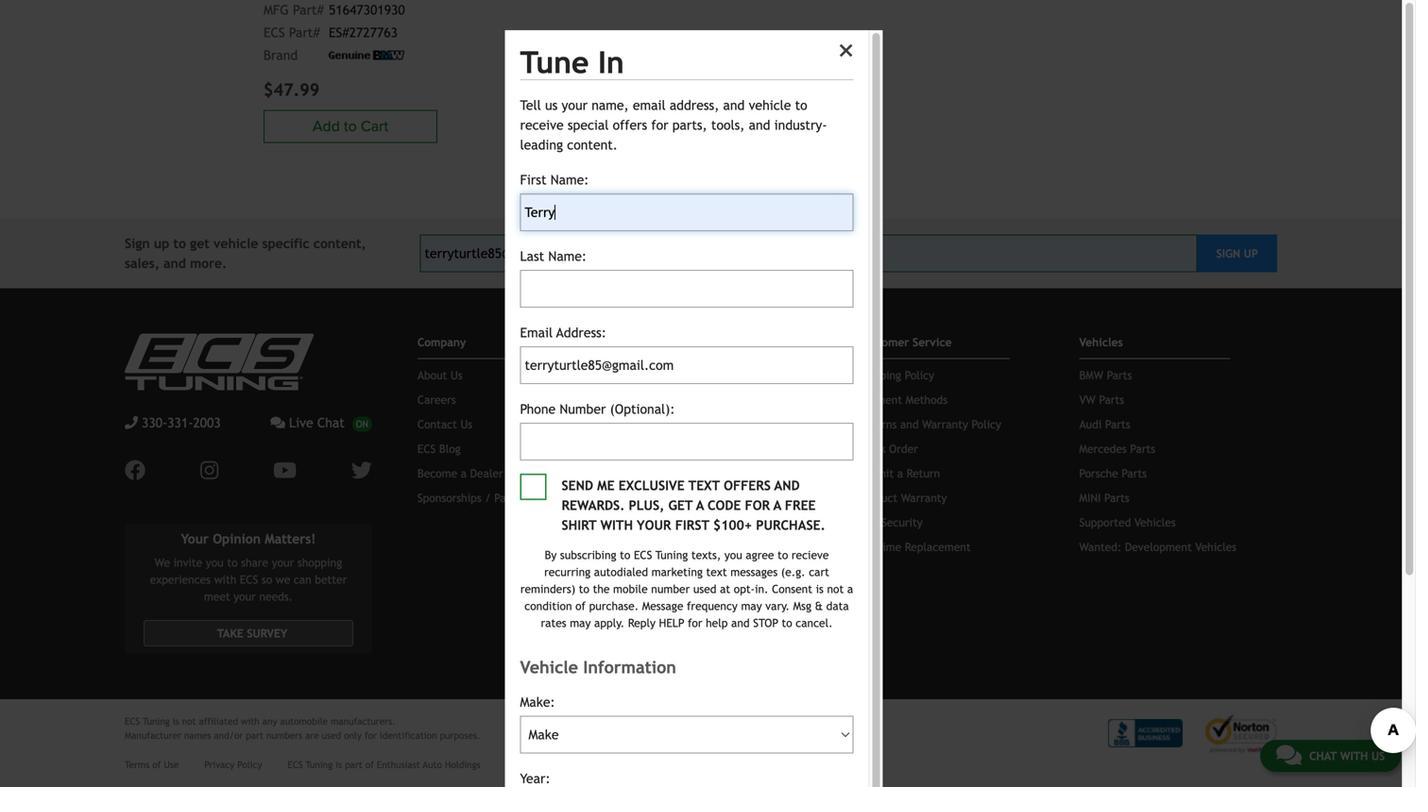 Task type: describe. For each thing, give the bounding box(es) containing it.
a left "free"
[[774, 498, 781, 514]]

tune in
[[520, 45, 624, 80]]

name,
[[592, 98, 629, 113]]

parts for audi parts
[[1105, 418, 1131, 431]]

payment
[[859, 393, 902, 407]]

create
[[684, 369, 718, 382]]

privacy policy
[[204, 760, 262, 771]]

apply.
[[594, 617, 625, 630]]

last name:
[[520, 249, 587, 264]]

about us
[[418, 369, 463, 382]]

brand
[[264, 48, 298, 63]]

any
[[262, 717, 277, 728]]

policy for shipping policy
[[905, 369, 934, 382]]

and right the tools,
[[749, 118, 770, 133]]

manufacturers.
[[331, 717, 396, 728]]

not inside by subscribing to ecs tuning texts, you agree to recieve recurring autodialed marketing text messages (e.g. cart reminders) to the mobile number used at opt-in. consent is not a condition of purchase. message frequency may vary. msg & data rates may apply. reply help for help and stop to cancel.
[[827, 583, 844, 596]]

information
[[583, 658, 676, 678]]

become
[[418, 467, 457, 480]]

survey
[[247, 627, 287, 641]]

returns and warranty policy
[[859, 418, 1001, 431]]

to inside 'add to cart' "button"
[[344, 117, 357, 135]]

and inside sign up to get vehicle specific content, sales, and more.
[[163, 256, 186, 271]]

careers link
[[418, 393, 456, 407]]

a up the first
[[696, 498, 704, 514]]

live
[[289, 416, 313, 431]]

tell us your name, email address, and vehicle to receive special offers for parts, tools, and industry- leading content.
[[520, 98, 827, 153]]

sponsorships / partnerships link
[[418, 492, 557, 505]]

texts,
[[692, 549, 721, 562]]

address:
[[556, 326, 607, 341]]

for inside ecs tuning is not affiliated with any automobile manufacturers. manufacturer names and/or part numbers are used only for identification purposes.
[[365, 731, 377, 742]]

$47.99
[[264, 80, 320, 100]]

track
[[859, 443, 886, 456]]

&
[[815, 600, 823, 613]]

return
[[907, 467, 940, 480]]

1 horizontal spatial account
[[721, 369, 762, 382]]

mini parts link
[[1079, 492, 1130, 505]]

purchase. inside send me exclusive text offers and rewards. plus, get a code for a free shirt with your first $100+ purchase.
[[756, 518, 826, 533]]

us for about us
[[451, 369, 463, 382]]

your right meet
[[234, 591, 256, 604]]

1 vertical spatial /
[[485, 492, 491, 505]]

reply
[[628, 617, 656, 630]]

terms of use
[[125, 760, 179, 771]]

mercedes parts link
[[1079, 443, 1156, 456]]

cancel.
[[796, 617, 833, 630]]

tuning for ecs tuning is part of enthusiast auto holdings
[[306, 760, 333, 771]]

is for ecs tuning is not affiliated with any automobile manufacturers. manufacturer names and/or part numbers are used only for identification purposes.
[[173, 717, 179, 728]]

wanted: development vehicles link
[[1079, 541, 1237, 554]]

stop
[[753, 617, 778, 630]]

porsche parts
[[1079, 467, 1147, 480]]

product warranty
[[859, 492, 947, 505]]

customer
[[859, 336, 909, 349]]

consent
[[772, 583, 812, 596]]

blog
[[439, 443, 461, 456]]

become a dealer link
[[418, 467, 503, 480]]

the
[[593, 583, 610, 596]]

submit a return
[[859, 467, 940, 480]]

genuine bmw image
[[329, 51, 404, 60]]

bmw
[[1079, 369, 1104, 382]]

message
[[642, 600, 683, 613]]

payment methods link
[[859, 393, 948, 407]]

and/or
[[214, 731, 243, 742]]

replacement
[[905, 541, 971, 554]]

0 vertical spatial part#
[[293, 2, 324, 17]]

none email field inside tune in document
[[520, 347, 854, 385]]

to inside sign up to get vehicle specific content, sales, and more.
[[173, 236, 186, 251]]

manufacturer
[[125, 731, 181, 742]]

2 vertical spatial us
[[1372, 750, 1385, 763]]

phone number (optional):
[[520, 402, 675, 417]]

data
[[826, 600, 849, 613]]

tuning for ecs tuning is not affiliated with any automobile manufacturers. manufacturer names and/or part numbers are used only for identification purposes.
[[143, 717, 170, 728]]

mercedes
[[1079, 443, 1127, 456]]

sponsorships
[[418, 492, 482, 505]]

recieve
[[792, 549, 829, 562]]

site security link
[[859, 516, 923, 529]]

1 vertical spatial policy
[[972, 418, 1001, 431]]

agree
[[746, 549, 774, 562]]

facebook logo image
[[125, 460, 146, 481]]

tune
[[520, 45, 589, 80]]

1 vertical spatial cart
[[655, 418, 677, 431]]

with inside ecs tuning is not affiliated with any automobile manufacturers. manufacturer names and/or part numbers are used only for identification purposes.
[[241, 717, 260, 728]]

you inside by subscribing to ecs tuning texts, you agree to recieve recurring autodialed marketing text messages (e.g. cart reminders) to the mobile number used at opt-in. consent is not a condition of purchase. message frequency may vary. msg & data rates may apply. reply help for help and stop to cancel.
[[725, 549, 742, 562]]

ecs tuning image
[[125, 334, 314, 391]]

a left return
[[897, 467, 903, 480]]

0 vertical spatial /
[[675, 369, 681, 382]]

take survey link
[[144, 621, 353, 647]]

us for contact us
[[461, 418, 472, 431]]

2003
[[193, 416, 221, 431]]

content,
[[313, 236, 366, 251]]

mercedes parts
[[1079, 443, 1156, 456]]

phone image
[[125, 417, 138, 430]]

contact
[[418, 418, 457, 431]]

product warranty link
[[859, 492, 947, 505]]

audi parts
[[1079, 418, 1131, 431]]

shipping policy link
[[859, 369, 934, 382]]

1 horizontal spatial part
[[345, 760, 363, 771]]

can
[[294, 574, 311, 587]]

chat inside chat with us link
[[1309, 750, 1337, 763]]

twitter logo image
[[351, 460, 372, 481]]

ecs inside the mfg part# 51647301930 ecs part# es#2727763 brand
[[264, 25, 285, 40]]

cart inside "button"
[[361, 117, 388, 135]]

vary.
[[766, 600, 790, 613]]

in for sign
[[662, 369, 671, 382]]

autodialed
[[594, 566, 648, 579]]

1 vertical spatial part#
[[289, 25, 320, 40]]

live chat link
[[271, 413, 372, 433]]

your up we
[[272, 557, 294, 570]]

supported vehicles
[[1079, 516, 1176, 529]]

become a dealer
[[418, 467, 503, 480]]

lifetime replacement link
[[859, 541, 971, 554]]

your inside tell us your name, email address, and vehicle to receive special offers for parts, tools, and industry- leading content.
[[562, 98, 588, 113]]

comments image
[[271, 417, 285, 430]]

youtube logo image
[[273, 460, 297, 481]]

to inside we invite you to share your shopping experiences with ecs so we can better meet your needs.
[[227, 557, 238, 570]]

first name:
[[520, 172, 589, 188]]

1 horizontal spatial vehicles
[[1135, 516, 1176, 529]]

careers
[[418, 393, 456, 407]]

up for sign up to get vehicle specific content, sales, and more.
[[154, 236, 169, 251]]

my for my cart
[[638, 418, 652, 431]]

use
[[164, 760, 179, 771]]

tools,
[[711, 118, 745, 133]]

0 vertical spatial warranty
[[922, 418, 968, 431]]

ecs inside we invite you to share your shopping experiences with ecs so we can better meet your needs.
[[240, 574, 258, 587]]

sign for sign in / create account
[[638, 369, 659, 382]]

live chat
[[289, 416, 345, 431]]

customer service
[[859, 336, 952, 349]]

for inside send me exclusive text offers and rewards. plus, get a code for a free shirt with your first $100+ purchase.
[[745, 498, 770, 514]]

frequency
[[687, 600, 738, 613]]

lifetime replacement
[[859, 541, 971, 554]]

my for my orders
[[638, 467, 652, 480]]

not inside ecs tuning is not affiliated with any automobile manufacturers. manufacturer names and/or part numbers are used only for identification purposes.
[[182, 717, 196, 728]]

a left dealer
[[461, 467, 467, 480]]

only
[[344, 731, 362, 742]]

ecs tuning is part of enthusiast auto holdings
[[288, 760, 481, 771]]

Send me exclusive text offers and rewards. Plus, get a code for a free shirt with your first $100+ purchase. checkbox
[[520, 474, 547, 501]]

parts for vw parts
[[1099, 393, 1124, 407]]

get inside sign up to get vehicle specific content, sales, and more.
[[190, 236, 210, 251]]



Task type: vqa. For each thing, say whether or not it's contained in the screenshot.
the contains
no



Task type: locate. For each thing, give the bounding box(es) containing it.
0 vertical spatial chat
[[317, 416, 345, 431]]

1 vertical spatial purchase.
[[589, 600, 639, 613]]

ecs up "manufacturer"
[[125, 717, 140, 728]]

cart right add
[[361, 117, 388, 135]]

1 vertical spatial get
[[668, 498, 693, 514]]

your inside send me exclusive text offers and rewards. plus, get a code for a free shirt with your first $100+ purchase.
[[637, 518, 671, 533]]

vw parts link
[[1079, 393, 1124, 407]]

order
[[889, 443, 918, 456]]

code
[[708, 498, 741, 514]]

None email field
[[520, 347, 854, 385]]

part#
[[293, 2, 324, 17], [289, 25, 320, 40]]

0 vertical spatial policy
[[905, 369, 934, 382]]

None telephone field
[[520, 423, 854, 461]]

with
[[601, 518, 633, 533], [214, 574, 236, 587], [241, 717, 260, 728], [1340, 750, 1368, 763]]

1 vertical spatial in
[[662, 369, 671, 382]]

terms of use link
[[125, 759, 179, 773]]

email
[[633, 98, 666, 113]]

of left use at the left of page
[[152, 760, 161, 771]]

a inside by subscribing to ecs tuning texts, you agree to recieve recurring autodialed marketing text messages (e.g. cart reminders) to the mobile number used at opt-in. consent is not a condition of purchase. message frequency may vary. msg & data rates may apply. reply help for help and stop to cancel.
[[847, 583, 853, 596]]

tell
[[520, 98, 541, 113]]

in up wish
[[662, 369, 671, 382]]

of left the enthusiast
[[365, 760, 374, 771]]

take survey button
[[144, 621, 353, 647]]

add to cart button
[[264, 110, 437, 143]]

with inside we invite you to share your shopping experiences with ecs so we can better meet your needs.
[[214, 574, 236, 587]]

vehicle up industry-
[[749, 98, 791, 113]]

part down only
[[345, 760, 363, 771]]

privacy
[[204, 760, 235, 771]]

None text field
[[520, 194, 854, 231], [520, 270, 854, 308], [520, 194, 854, 231], [520, 270, 854, 308]]

my left orders
[[638, 467, 652, 480]]

2 horizontal spatial vehicles
[[1195, 541, 1237, 554]]

in
[[598, 45, 624, 80], [662, 369, 671, 382]]

0 vertical spatial purchase.
[[756, 518, 826, 533]]

content.
[[567, 137, 618, 153]]

your down plus,
[[637, 518, 671, 533]]

used right are
[[322, 731, 341, 742]]

for inside tell us your name, email address, and vehicle to receive special offers for parts, tools, and industry- leading content.
[[651, 118, 668, 133]]

name: for first name:
[[551, 172, 589, 188]]

my for my wish lists
[[638, 393, 652, 407]]

you right invite at the left bottom
[[206, 557, 224, 570]]

my for my account
[[638, 336, 653, 349]]

instagram logo image
[[200, 460, 218, 481]]

name: right first
[[551, 172, 589, 188]]

0 vertical spatial vehicles
[[1079, 336, 1123, 349]]

your right us in the top left of the page
[[562, 98, 588, 113]]

2 horizontal spatial sign
[[1216, 247, 1241, 260]]

product
[[859, 492, 898, 505]]

in up name,
[[598, 45, 624, 80]]

0 vertical spatial is
[[816, 583, 824, 596]]

receive
[[520, 118, 564, 133]]

tuning inside by subscribing to ecs tuning texts, you agree to recieve recurring autodialed marketing text messages (e.g. cart reminders) to the mobile number used at opt-in. consent is not a condition of purchase. message frequency may vary. msg & data rates may apply. reply help for help and stop to cancel.
[[656, 549, 688, 562]]

my left wish
[[638, 393, 652, 407]]

1 vertical spatial is
[[173, 717, 179, 728]]

0 horizontal spatial is
[[173, 717, 179, 728]]

in for tune
[[598, 45, 624, 80]]

2 vertical spatial is
[[336, 760, 342, 771]]

warranty
[[922, 418, 968, 431], [901, 492, 947, 505]]

1 horizontal spatial in
[[662, 369, 671, 382]]

tune in dialog
[[0, 0, 1416, 788]]

1 horizontal spatial vehicle
[[749, 98, 791, 113]]

invite
[[173, 557, 202, 570]]

ecs inside ecs tuning is not affiliated with any automobile manufacturers. manufacturer names and/or part numbers are used only for identification purposes.
[[125, 717, 140, 728]]

warranty down methods at the right of the page
[[922, 418, 968, 431]]

offers inside tell us your name, email address, and vehicle to receive special offers for parts, tools, and industry- leading content.
[[613, 118, 647, 133]]

parts up porsche parts link
[[1130, 443, 1156, 456]]

and inside by subscribing to ecs tuning texts, you agree to recieve recurring autodialed marketing text messages (e.g. cart reminders) to the mobile number used at opt-in. consent is not a condition of purchase. message frequency may vary. msg & data rates may apply. reply help for help and stop to cancel.
[[731, 617, 750, 630]]

1 vertical spatial text
[[706, 566, 727, 579]]

vehicles
[[1079, 336, 1123, 349], [1135, 516, 1176, 529], [1195, 541, 1237, 554]]

ecs left 'so'
[[240, 574, 258, 587]]

recurring
[[544, 566, 591, 579]]

1 vertical spatial name:
[[548, 249, 587, 264]]

4 my from the top
[[638, 467, 652, 480]]

tune in document
[[505, 30, 883, 788]]

to inside tell us your name, email address, and vehicle to receive special offers for parts, tools, and industry- leading content.
[[795, 98, 808, 113]]

tuning down are
[[306, 760, 333, 771]]

lifetime
[[859, 541, 901, 554]]

in inside document
[[598, 45, 624, 80]]

are
[[305, 731, 319, 742]]

site
[[859, 516, 878, 529]]

/ left create
[[675, 369, 681, 382]]

is inside ecs tuning is not affiliated with any automobile manufacturers. manufacturer names and/or part numbers are used only for identification purposes.
[[173, 717, 179, 728]]

used up frequency
[[693, 583, 717, 596]]

may down opt-
[[741, 600, 762, 613]]

terms
[[125, 760, 150, 771]]

vw parts
[[1079, 393, 1124, 407]]

track order
[[859, 443, 918, 456]]

you inside we invite you to share your shopping experiences with ecs so we can better meet your needs.
[[206, 557, 224, 570]]

my wish lists link
[[638, 393, 705, 407]]

2 vertical spatial tuning
[[306, 760, 333, 771]]

add to cart
[[313, 117, 388, 135]]

0 horizontal spatial used
[[322, 731, 341, 742]]

and up "free"
[[775, 479, 800, 494]]

account right create
[[721, 369, 762, 382]]

1 horizontal spatial not
[[827, 583, 844, 596]]

part inside ecs tuning is not affiliated with any automobile manufacturers. manufacturer names and/or part numbers are used only for identification purposes.
[[246, 731, 263, 742]]

1 vertical spatial offers
[[724, 479, 771, 494]]

my down (optional):
[[638, 418, 652, 431]]

first
[[675, 518, 709, 533]]

at
[[720, 583, 730, 596]]

0 vertical spatial may
[[741, 600, 762, 613]]

3 my from the top
[[638, 418, 652, 431]]

parts down porsche parts link
[[1104, 492, 1130, 505]]

1 horizontal spatial /
[[675, 369, 681, 382]]

a up data
[[847, 583, 853, 596]]

help
[[706, 617, 728, 630]]

to
[[795, 98, 808, 113], [344, 117, 357, 135], [173, 236, 186, 251], [620, 549, 631, 562], [778, 549, 788, 562], [227, 557, 238, 570], [579, 583, 590, 596], [782, 617, 792, 630]]

2 vertical spatial vehicles
[[1195, 541, 1237, 554]]

a
[[461, 467, 467, 480], [897, 467, 903, 480], [696, 498, 704, 514], [774, 498, 781, 514], [847, 583, 853, 596]]

policy for privacy policy
[[237, 760, 262, 771]]

part# up brand
[[289, 25, 320, 40]]

shirt
[[562, 518, 597, 533]]

2 horizontal spatial of
[[575, 600, 586, 613]]

offers inside send me exclusive text offers and rewards. plus, get a code for a free shirt with your first $100+ purchase.
[[724, 479, 771, 494]]

0 horizontal spatial /
[[485, 492, 491, 505]]

/ down dealer
[[485, 492, 491, 505]]

used inside by subscribing to ecs tuning texts, you agree to recieve recurring autodialed marketing text messages (e.g. cart reminders) to the mobile number used at opt-in. consent is not a condition of purchase. message frequency may vary. msg & data rates may apply. reply help for help and stop to cancel.
[[693, 583, 717, 596]]

ecs inside by subscribing to ecs tuning texts, you agree to recieve recurring autodialed marketing text messages (e.g. cart reminders) to the mobile number used at opt-in. consent is not a condition of purchase. message frequency may vary. msg & data rates may apply. reply help for help and stop to cancel.
[[634, 549, 652, 562]]

0 vertical spatial text
[[689, 479, 720, 494]]

1 horizontal spatial up
[[1244, 247, 1258, 260]]

reminders)
[[520, 583, 576, 596]]

1 horizontal spatial get
[[668, 498, 693, 514]]

may
[[741, 600, 762, 613], [570, 617, 591, 630]]

you left agree
[[725, 549, 742, 562]]

is inside by subscribing to ecs tuning texts, you agree to recieve recurring autodialed marketing text messages (e.g. cart reminders) to the mobile number used at opt-in. consent is not a condition of purchase. message frequency may vary. msg & data rates may apply. reply help for help and stop to cancel.
[[816, 583, 824, 596]]

number
[[651, 583, 690, 596]]

supported
[[1079, 516, 1131, 529]]

1 horizontal spatial is
[[336, 760, 342, 771]]

1 horizontal spatial chat
[[1309, 750, 1337, 763]]

is down cart
[[816, 583, 824, 596]]

2 horizontal spatial policy
[[972, 418, 1001, 431]]

methods
[[906, 393, 948, 407]]

1 horizontal spatial sign
[[638, 369, 659, 382]]

0 horizontal spatial policy
[[237, 760, 262, 771]]

parts for bmw parts
[[1107, 369, 1132, 382]]

vehicle up more.
[[214, 236, 258, 251]]

get inside send me exclusive text offers and rewards. plus, get a code for a free shirt with your first $100+ purchase.
[[668, 498, 693, 514]]

account up sign in / create account
[[656, 336, 699, 349]]

1 horizontal spatial offers
[[724, 479, 771, 494]]

51647301930
[[329, 2, 405, 17]]

0 horizontal spatial get
[[190, 236, 210, 251]]

sign inside sign up to get vehicle specific content, sales, and more.
[[125, 236, 150, 251]]

us
[[545, 98, 558, 113]]

vehicles right development
[[1195, 541, 1237, 554]]

1 vertical spatial tuning
[[143, 717, 170, 728]]

payment methods
[[859, 393, 948, 407]]

text inside by subscribing to ecs tuning texts, you agree to recieve recurring autodialed marketing text messages (e.g. cart reminders) to the mobile number used at opt-in. consent is not a condition of purchase. message frequency may vary. msg & data rates may apply. reply help for help and stop to cancel.
[[706, 566, 727, 579]]

sign up to get vehicle specific content, sales, and more.
[[125, 236, 366, 271]]

0 horizontal spatial cart
[[361, 117, 388, 135]]

name: for last name:
[[548, 249, 587, 264]]

parts up mercedes parts link
[[1105, 418, 1131, 431]]

ecs down numbers
[[288, 760, 303, 771]]

0 vertical spatial in
[[598, 45, 624, 80]]

audi parts link
[[1079, 418, 1131, 431]]

0 horizontal spatial may
[[570, 617, 591, 630]]

my up my wish lists
[[638, 336, 653, 349]]

(e.g.
[[781, 566, 806, 579]]

phone
[[520, 402, 556, 417]]

2 vertical spatial policy
[[237, 760, 262, 771]]

enthusiast auto holdings link
[[377, 759, 481, 773]]

and up the tools,
[[723, 98, 745, 113]]

0 vertical spatial not
[[827, 583, 844, 596]]

matters!
[[265, 532, 316, 547]]

is down manufacturers. at the left bottom of the page
[[336, 760, 342, 771]]

purchase. down "free"
[[756, 518, 826, 533]]

0 horizontal spatial offers
[[613, 118, 647, 133]]

add
[[313, 117, 340, 135]]

not up data
[[827, 583, 844, 596]]

track order link
[[859, 443, 918, 456]]

1 horizontal spatial may
[[741, 600, 762, 613]]

1 vertical spatial not
[[182, 717, 196, 728]]

dealer
[[470, 467, 503, 480]]

0 horizontal spatial purchase.
[[589, 600, 639, 613]]

0 vertical spatial vehicle
[[749, 98, 791, 113]]

ecs left blog
[[418, 443, 436, 456]]

2 my from the top
[[638, 393, 652, 407]]

chat
[[317, 416, 345, 431], [1309, 750, 1337, 763]]

ecs up the autodialed
[[634, 549, 652, 562]]

0 horizontal spatial chat
[[317, 416, 345, 431]]

mfg part# 51647301930 ecs part# es#2727763 brand
[[264, 2, 405, 63]]

1 vertical spatial chat
[[1309, 750, 1337, 763]]

purposes.
[[440, 731, 480, 742]]

parts for mercedes parts
[[1130, 443, 1156, 456]]

name: right last
[[548, 249, 587, 264]]

2 horizontal spatial is
[[816, 583, 824, 596]]

part# right mfg
[[293, 2, 324, 17]]

parts right vw
[[1099, 393, 1124, 407]]

vehicle inside tell us your name, email address, and vehicle to receive special offers for parts, tools, and industry- leading content.
[[749, 98, 791, 113]]

ecs down mfg
[[264, 25, 285, 40]]

0 horizontal spatial account
[[656, 336, 699, 349]]

parts right bmw on the right of the page
[[1107, 369, 1132, 382]]

0 horizontal spatial tuning
[[143, 717, 170, 728]]

2 horizontal spatial tuning
[[656, 549, 688, 562]]

0 horizontal spatial you
[[206, 557, 224, 570]]

up for sign up
[[1244, 247, 1258, 260]]

0 vertical spatial used
[[693, 583, 717, 596]]

text inside send me exclusive text offers and rewards. plus, get a code for a free shirt with your first $100+ purchase.
[[689, 479, 720, 494]]

1 vertical spatial account
[[721, 369, 762, 382]]

name:
[[551, 172, 589, 188], [548, 249, 587, 264]]

ecs blog link
[[418, 443, 461, 456]]

parts for porsche parts
[[1122, 467, 1147, 480]]

tuning up "manufacturer"
[[143, 717, 170, 728]]

0 horizontal spatial part
[[246, 731, 263, 742]]

1 vertical spatial vehicle
[[214, 236, 258, 251]]

1 vertical spatial part
[[345, 760, 363, 771]]

vehicle inside sign up to get vehicle specific content, sales, and more.
[[214, 236, 258, 251]]

1 vertical spatial us
[[461, 418, 472, 431]]

0 vertical spatial account
[[656, 336, 699, 349]]

tuning up marketing
[[656, 549, 688, 562]]

for down email
[[651, 118, 668, 133]]

chat inside live chat link
[[317, 416, 345, 431]]

for inside by subscribing to ecs tuning texts, you agree to recieve recurring autodialed marketing text messages (e.g. cart reminders) to the mobile number used at opt-in. consent is not a condition of purchase. message frequency may vary. msg & data rates may apply. reply help for help and stop to cancel.
[[688, 617, 702, 630]]

0 horizontal spatial of
[[152, 760, 161, 771]]

opt-
[[734, 583, 755, 596]]

in.
[[755, 583, 769, 596]]

get
[[190, 236, 210, 251], [668, 498, 693, 514]]

0 vertical spatial tuning
[[656, 549, 688, 562]]

0 vertical spatial cart
[[361, 117, 388, 135]]

text up code
[[689, 479, 720, 494]]

0 vertical spatial get
[[190, 236, 210, 251]]

with inside send me exclusive text offers and rewards. plus, get a code for a free shirt with your first $100+ purchase.
[[601, 518, 633, 533]]

is up "manufacturer"
[[173, 717, 179, 728]]

ecs blog
[[418, 443, 461, 456]]

0 horizontal spatial sign
[[125, 236, 150, 251]]

1 horizontal spatial policy
[[905, 369, 934, 382]]

0 vertical spatial us
[[451, 369, 463, 382]]

1 my from the top
[[638, 336, 653, 349]]

parts for mini parts
[[1104, 492, 1130, 505]]

es#2727763
[[329, 25, 398, 40]]

and up order
[[900, 418, 919, 431]]

and inside send me exclusive text offers and rewards. plus, get a code for a free shirt with your first $100+ purchase.
[[775, 479, 800, 494]]

1 vertical spatial vehicles
[[1135, 516, 1176, 529]]

part down any
[[246, 731, 263, 742]]

returns
[[859, 418, 897, 431]]

and right sales,
[[163, 256, 186, 271]]

not up names
[[182, 717, 196, 728]]

tuning inside ecs tuning is not affiliated with any automobile manufacturers. manufacturer names and/or part numbers are used only for identification purposes.
[[143, 717, 170, 728]]

cart
[[809, 566, 829, 579]]

sign inside sign up button
[[1216, 247, 1241, 260]]

cart
[[361, 117, 388, 135], [655, 418, 677, 431]]

1 horizontal spatial cart
[[655, 418, 677, 431]]

vehicles up bmw parts
[[1079, 336, 1123, 349]]

0 horizontal spatial vehicle
[[214, 236, 258, 251]]

0 horizontal spatial vehicles
[[1079, 336, 1123, 349]]

purchase. inside by subscribing to ecs tuning texts, you agree to recieve recurring autodialed marketing text messages (e.g. cart reminders) to the mobile number used at opt-in. consent is not a condition of purchase. message frequency may vary. msg & data rates may apply. reply help for help and stop to cancel.
[[589, 600, 639, 613]]

warranty down return
[[901, 492, 947, 505]]

number
[[560, 402, 606, 417]]

1 vertical spatial warranty
[[901, 492, 947, 505]]

my cart link
[[638, 418, 677, 431]]

0 horizontal spatial in
[[598, 45, 624, 80]]

1 vertical spatial used
[[322, 731, 341, 742]]

1 horizontal spatial of
[[365, 760, 374, 771]]

for up $100+
[[745, 498, 770, 514]]

0 vertical spatial name:
[[551, 172, 589, 188]]

0 vertical spatial part
[[246, 731, 263, 742]]

sign for sign up
[[1216, 247, 1241, 260]]

1 horizontal spatial used
[[693, 583, 717, 596]]

sign
[[125, 236, 150, 251], [1216, 247, 1241, 260], [638, 369, 659, 382]]

better
[[315, 574, 347, 587]]

text up at
[[706, 566, 727, 579]]

purchase.
[[756, 518, 826, 533], [589, 600, 639, 613]]

vehicles up wanted: development vehicles
[[1135, 516, 1176, 529]]

none telephone field inside tune in document
[[520, 423, 854, 461]]

cart down wish
[[655, 418, 677, 431]]

1 horizontal spatial you
[[725, 549, 742, 562]]

may right rates
[[570, 617, 591, 630]]

1 horizontal spatial purchase.
[[756, 518, 826, 533]]

messages
[[731, 566, 778, 579]]

of inside by subscribing to ecs tuning texts, you agree to recieve recurring autodialed marketing text messages (e.g. cart reminders) to the mobile number used at opt-in. consent is not a condition of purchase. message frequency may vary. msg & data rates may apply. reply help for help and stop to cancel.
[[575, 600, 586, 613]]

0 horizontal spatial not
[[182, 717, 196, 728]]

offers up code
[[724, 479, 771, 494]]

contact us link
[[418, 418, 472, 431]]

mini
[[1079, 492, 1101, 505]]

sign up button
[[1197, 235, 1277, 272]]

your
[[181, 532, 209, 547]]

is
[[816, 583, 824, 596], [173, 717, 179, 728], [336, 760, 342, 771]]

company
[[418, 336, 466, 349]]

and right help
[[731, 617, 750, 630]]

parts down "mercedes parts"
[[1122, 467, 1147, 480]]

purchase. up apply.
[[589, 600, 639, 613]]

for down manufacturers. at the left bottom of the page
[[365, 731, 377, 742]]

get up the first
[[668, 498, 693, 514]]

1 vertical spatial may
[[570, 617, 591, 630]]

1 horizontal spatial tuning
[[306, 760, 333, 771]]

used inside ecs tuning is not affiliated with any automobile manufacturers. manufacturer names and/or part numbers are used only for identification purposes.
[[322, 731, 341, 742]]

offers down email
[[613, 118, 647, 133]]

sign in / create account
[[638, 369, 762, 382]]

site security
[[859, 516, 923, 529]]

sign for sign up to get vehicle specific content, sales, and more.
[[125, 236, 150, 251]]

enthusiast
[[377, 760, 420, 771]]

0 horizontal spatial up
[[154, 236, 169, 251]]

email address:
[[520, 326, 607, 341]]

up inside button
[[1244, 247, 1258, 260]]

up inside sign up to get vehicle specific content, sales, and more.
[[154, 236, 169, 251]]

for left help
[[688, 617, 702, 630]]

of right condition
[[575, 600, 586, 613]]

ecs tuning is not affiliated with any automobile manufacturers. manufacturer names and/or part numbers are used only for identification purposes.
[[125, 717, 480, 742]]

chat with us
[[1309, 750, 1385, 763]]

0 vertical spatial offers
[[613, 118, 647, 133]]

meet
[[204, 591, 230, 604]]

is for ecs tuning is part of enthusiast auto holdings
[[336, 760, 342, 771]]

get up more.
[[190, 236, 210, 251]]



